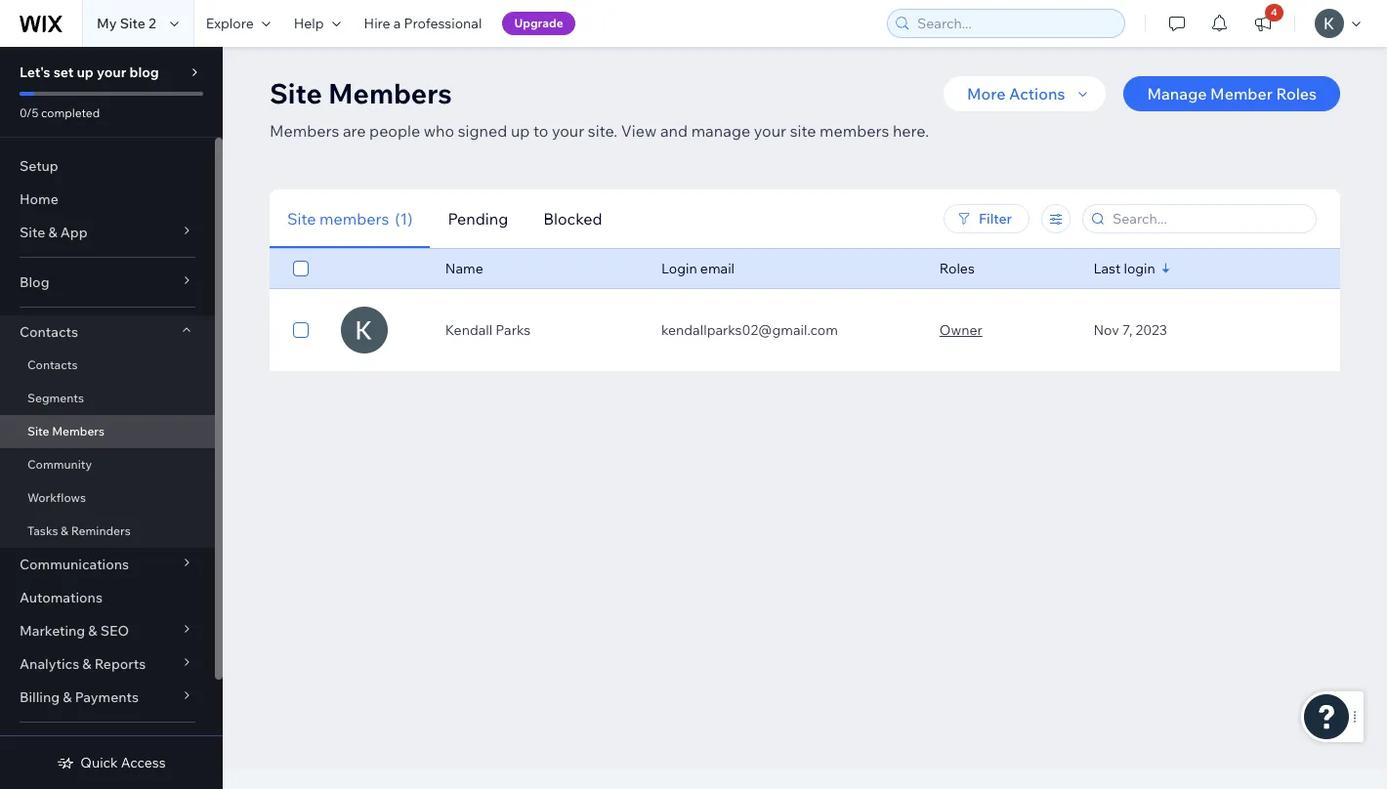 Task type: locate. For each thing, give the bounding box(es) containing it.
are
[[343, 121, 366, 141]]

0 vertical spatial search... field
[[911, 10, 1118, 37]]

contacts for contacts popup button
[[20, 323, 78, 341]]

pending button
[[430, 189, 526, 249]]

0 horizontal spatial members
[[319, 209, 389, 228]]

contacts up "segments"
[[27, 358, 78, 372]]

up
[[77, 63, 94, 81], [511, 121, 530, 141]]

up inside sidebar element
[[77, 63, 94, 81]]

hire
[[364, 15, 390, 32]]

Search... field
[[911, 10, 1118, 37], [1107, 205, 1310, 232]]

nov 7, 2023
[[1093, 321, 1167, 339]]

1 vertical spatial search... field
[[1107, 205, 1310, 232]]

site members up are
[[270, 76, 452, 110]]

contacts for contacts link at the left top of the page
[[27, 358, 78, 372]]

my
[[97, 15, 117, 32]]

login
[[1124, 260, 1155, 277]]

members left (1)
[[319, 209, 389, 228]]

2
[[149, 15, 156, 32]]

quick
[[80, 754, 118, 772]]

let's set up your blog
[[20, 63, 159, 81]]

communications button
[[0, 548, 215, 581]]

segments link
[[0, 382, 215, 415]]

parks
[[496, 321, 531, 339]]

billing & payments
[[20, 689, 139, 706]]

members up the community
[[52, 424, 105, 439]]

reminders
[[71, 524, 131, 538]]

0 vertical spatial members
[[820, 121, 889, 141]]

roles
[[1276, 84, 1317, 104], [940, 260, 975, 277]]

& inside tasks & reminders link
[[61, 524, 68, 538]]

2 vertical spatial members
[[52, 424, 105, 439]]

filter button
[[944, 204, 1030, 233]]

contacts
[[20, 323, 78, 341], [27, 358, 78, 372]]

analytics
[[20, 655, 79, 673]]

1 horizontal spatial up
[[511, 121, 530, 141]]

tasks & reminders link
[[0, 515, 215, 548]]

hire a professional link
[[352, 0, 494, 47]]

nov
[[1093, 321, 1119, 339]]

your left blog
[[97, 63, 126, 81]]

0 horizontal spatial site members
[[27, 424, 105, 439]]

tasks & reminders
[[27, 524, 131, 538]]

contacts link
[[0, 349, 215, 382]]

1 horizontal spatial site members
[[270, 76, 452, 110]]

1 vertical spatial contacts
[[27, 358, 78, 372]]

0/5
[[20, 105, 38, 120]]

&
[[48, 224, 57, 241], [61, 524, 68, 538], [88, 622, 97, 640], [82, 655, 91, 673], [63, 689, 72, 706]]

members are people who signed up to your site. view and manage your site members here.
[[270, 121, 929, 141]]

members
[[328, 76, 452, 110], [270, 121, 339, 141], [52, 424, 105, 439]]

& left reports
[[82, 655, 91, 673]]

1 vertical spatial members
[[319, 209, 389, 228]]

automations
[[20, 589, 102, 607]]

site members up the community
[[27, 424, 105, 439]]

contacts button
[[0, 316, 215, 349]]

your right to
[[552, 121, 584, 141]]

search... field up more actions
[[911, 10, 1118, 37]]

seo
[[100, 622, 129, 640]]

site members
[[270, 76, 452, 110], [27, 424, 105, 439]]

1 horizontal spatial members
[[820, 121, 889, 141]]

my site 2
[[97, 15, 156, 32]]

members left are
[[270, 121, 339, 141]]

1 vertical spatial up
[[511, 121, 530, 141]]

& left app
[[48, 224, 57, 241]]

blog
[[20, 274, 49, 291]]

& left seo
[[88, 622, 97, 640]]

& right tasks
[[61, 524, 68, 538]]

4
[[1271, 6, 1277, 19]]

1 vertical spatial site members
[[27, 424, 105, 439]]

tab list
[[270, 189, 795, 249]]

sidebar element
[[0, 47, 223, 789]]

up left to
[[511, 121, 530, 141]]

roles right member
[[1276, 84, 1317, 104]]

automations link
[[0, 581, 215, 614]]

view
[[621, 121, 657, 141]]

& inside marketing & seo popup button
[[88, 622, 97, 640]]

0 horizontal spatial your
[[97, 63, 126, 81]]

& inside "site & app" popup button
[[48, 224, 57, 241]]

1 horizontal spatial roles
[[1276, 84, 1317, 104]]

pending
[[448, 209, 508, 228]]

members
[[820, 121, 889, 141], [319, 209, 389, 228]]

1 vertical spatial roles
[[940, 260, 975, 277]]

search... field up login
[[1107, 205, 1310, 232]]

& right billing
[[63, 689, 72, 706]]

0 vertical spatial site members
[[270, 76, 452, 110]]

quick access button
[[57, 754, 166, 772]]

None checkbox
[[293, 257, 309, 280], [293, 318, 309, 342], [293, 257, 309, 280], [293, 318, 309, 342]]

explore
[[206, 15, 254, 32]]

site members inside sidebar element
[[27, 424, 105, 439]]

contacts inside popup button
[[20, 323, 78, 341]]

roles down filter button
[[940, 260, 975, 277]]

up right set at the left top
[[77, 63, 94, 81]]

& inside analytics & reports dropdown button
[[82, 655, 91, 673]]

more actions button
[[944, 76, 1106, 111]]

0 vertical spatial contacts
[[20, 323, 78, 341]]

& for tasks
[[61, 524, 68, 538]]

workflows link
[[0, 482, 215, 515]]

2023
[[1136, 321, 1167, 339]]

here.
[[893, 121, 929, 141]]

kendall parks image
[[341, 307, 388, 354]]

completed
[[41, 105, 100, 120]]

manage member roles
[[1147, 84, 1317, 104]]

kendallparks02@gmail.com
[[661, 321, 838, 339]]

login
[[661, 260, 697, 277]]

app
[[60, 224, 87, 241]]

to
[[533, 121, 548, 141]]

site
[[790, 121, 816, 141]]

& inside billing & payments popup button
[[63, 689, 72, 706]]

your left 'site'
[[754, 121, 786, 141]]

0 vertical spatial roles
[[1276, 84, 1317, 104]]

members up people
[[328, 76, 452, 110]]

(1)
[[395, 209, 413, 228]]

0 vertical spatial up
[[77, 63, 94, 81]]

0 vertical spatial members
[[328, 76, 452, 110]]

your
[[97, 63, 126, 81], [552, 121, 584, 141], [754, 121, 786, 141]]

members right 'site'
[[820, 121, 889, 141]]

owner
[[940, 321, 982, 339]]

contacts down the blog
[[20, 323, 78, 341]]

actions
[[1009, 84, 1065, 104]]

0 horizontal spatial up
[[77, 63, 94, 81]]



Task type: describe. For each thing, give the bounding box(es) containing it.
marketing & seo button
[[0, 614, 215, 648]]

marketing & seo
[[20, 622, 129, 640]]

home link
[[0, 183, 215, 216]]

reports
[[94, 655, 146, 673]]

marketing
[[20, 622, 85, 640]]

professional
[[404, 15, 482, 32]]

4 button
[[1241, 0, 1284, 47]]

upgrade button
[[502, 12, 575, 35]]

login email
[[661, 260, 735, 277]]

help button
[[282, 0, 352, 47]]

blog button
[[0, 266, 215, 299]]

analytics & reports
[[20, 655, 146, 673]]

1 vertical spatial members
[[270, 121, 339, 141]]

help
[[294, 15, 324, 32]]

blog
[[129, 63, 159, 81]]

site.
[[588, 121, 617, 141]]

let's
[[20, 63, 50, 81]]

1 horizontal spatial your
[[552, 121, 584, 141]]

billing
[[20, 689, 60, 706]]

manage
[[691, 121, 750, 141]]

manage
[[1147, 84, 1207, 104]]

0 horizontal spatial roles
[[940, 260, 975, 277]]

community link
[[0, 448, 215, 482]]

blocked
[[543, 209, 602, 228]]

7,
[[1122, 321, 1132, 339]]

site & app button
[[0, 216, 215, 249]]

0/5 completed
[[20, 105, 100, 120]]

more actions
[[967, 84, 1065, 104]]

& for analytics
[[82, 655, 91, 673]]

analytics & reports button
[[0, 648, 215, 681]]

who
[[424, 121, 454, 141]]

tab list containing site members
[[270, 189, 795, 249]]

member
[[1210, 84, 1273, 104]]

blocked button
[[526, 189, 620, 249]]

& for marketing
[[88, 622, 97, 640]]

upgrade
[[514, 16, 563, 30]]

people
[[369, 121, 420, 141]]

name
[[445, 260, 483, 277]]

billing & payments button
[[0, 681, 215, 714]]

communications
[[20, 556, 129, 573]]

members inside sidebar element
[[52, 424, 105, 439]]

kendall parks
[[445, 321, 531, 339]]

and
[[660, 121, 688, 141]]

email
[[700, 260, 735, 277]]

kendall
[[445, 321, 493, 339]]

segments
[[27, 391, 84, 405]]

workflows
[[27, 490, 86, 505]]

last
[[1093, 260, 1121, 277]]

tasks
[[27, 524, 58, 538]]

roles inside button
[[1276, 84, 1317, 104]]

2 horizontal spatial your
[[754, 121, 786, 141]]

signed
[[458, 121, 507, 141]]

community
[[27, 457, 92, 472]]

site members link
[[0, 415, 215, 448]]

access
[[121, 754, 166, 772]]

more
[[967, 84, 1006, 104]]

quick access
[[80, 754, 166, 772]]

manage member roles button
[[1124, 76, 1340, 111]]

site members (1)
[[287, 209, 413, 228]]

& for site
[[48, 224, 57, 241]]

home
[[20, 190, 58, 208]]

site & app
[[20, 224, 87, 241]]

setup link
[[0, 149, 215, 183]]

set
[[53, 63, 74, 81]]

payments
[[75, 689, 139, 706]]

setup
[[20, 157, 58, 175]]

site inside popup button
[[20, 224, 45, 241]]

& for billing
[[63, 689, 72, 706]]

hire a professional
[[364, 15, 482, 32]]

your inside sidebar element
[[97, 63, 126, 81]]

a
[[393, 15, 401, 32]]

last login
[[1093, 260, 1155, 277]]



Task type: vqa. For each thing, say whether or not it's contained in the screenshot.
Site within tab list
yes



